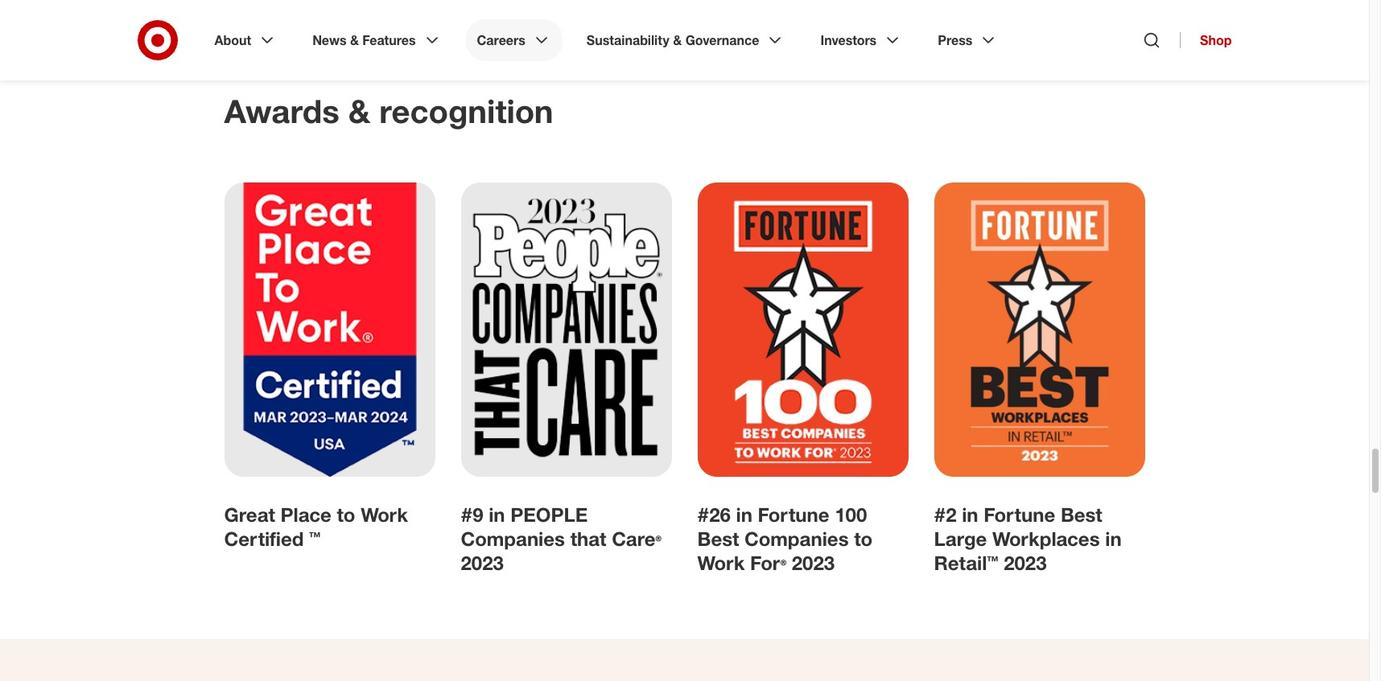 Task type: describe. For each thing, give the bounding box(es) containing it.
companies inside #26 in fortune 100 best companies to work for® 2023
[[745, 527, 849, 551]]

best inside #26 in fortune 100 best companies to work for® 2023
[[698, 527, 739, 551]]

shop link
[[1180, 32, 1232, 48]]

certified
[[224, 527, 304, 551]]

about link
[[203, 19, 288, 61]]

™
[[309, 527, 321, 551]]

companies inside '#9 in people companies that care® 2023'
[[461, 527, 565, 551]]

fortune for for®
[[758, 503, 830, 527]]

people
[[511, 503, 588, 527]]

about
[[215, 32, 251, 48]]

sustainability & governance
[[587, 32, 760, 48]]

retail™
[[934, 551, 999, 576]]

2023 inside '#9 in people companies that care® 2023'
[[461, 551, 504, 576]]

news & features link
[[301, 19, 453, 61]]

recognition
[[379, 92, 554, 131]]

careers
[[477, 32, 526, 48]]

#9
[[461, 503, 484, 527]]

that
[[571, 527, 607, 551]]

great
[[224, 503, 275, 527]]

2023 inside #2 in fortune best large workplaces in retail™ 2023
[[1004, 551, 1047, 576]]

& for awards
[[348, 92, 371, 131]]

care®
[[612, 527, 662, 551]]

fortune for 2023
[[984, 503, 1056, 527]]

awards & recognition
[[224, 92, 554, 131]]



Task type: vqa. For each thing, say whether or not it's contained in the screenshot.
the Apply
no



Task type: locate. For each thing, give the bounding box(es) containing it.
0 horizontal spatial 2023
[[461, 551, 504, 576]]

in inside '#9 in people companies that care® 2023'
[[489, 503, 505, 527]]

100
[[835, 503, 867, 527]]

sustainability
[[587, 32, 670, 48]]

in right the workplaces
[[1106, 527, 1122, 551]]

0 horizontal spatial best
[[698, 527, 739, 551]]

features
[[363, 32, 416, 48]]

#9 in people companies that care® 2023
[[461, 503, 662, 576]]

fortune inside #26 in fortune 100 best companies to work for® 2023
[[758, 503, 830, 527]]

fortune inside #2 in fortune best large workplaces in retail™ 2023
[[984, 503, 1056, 527]]

2 horizontal spatial 2023
[[1004, 551, 1047, 576]]

1 horizontal spatial to
[[854, 527, 873, 551]]

to
[[337, 503, 355, 527], [854, 527, 873, 551]]

1 horizontal spatial fortune
[[984, 503, 1056, 527]]

news
[[313, 32, 347, 48]]

work inside #26 in fortune 100 best companies to work for® 2023
[[698, 551, 745, 576]]

&
[[350, 32, 359, 48], [673, 32, 682, 48], [348, 92, 371, 131]]

2023 right for® at the right bottom
[[792, 551, 835, 576]]

in right "#2"
[[962, 503, 979, 527]]

governance
[[686, 32, 760, 48]]

in for #9
[[489, 503, 505, 527]]

2023 right retail™
[[1004, 551, 1047, 576]]

in inside #26 in fortune 100 best companies to work for® 2023
[[736, 503, 753, 527]]

2 companies from the left
[[745, 527, 849, 551]]

& for news
[[350, 32, 359, 48]]

0 horizontal spatial work
[[361, 503, 408, 527]]

work
[[361, 503, 408, 527], [698, 551, 745, 576]]

0 horizontal spatial to
[[337, 503, 355, 527]]

2023 inside #26 in fortune 100 best companies to work for® 2023
[[792, 551, 835, 576]]

sustainability & governance link
[[576, 19, 797, 61]]

1 vertical spatial work
[[698, 551, 745, 576]]

1 2023 from the left
[[461, 551, 504, 576]]

1 horizontal spatial companies
[[745, 527, 849, 551]]

work left for® at the right bottom
[[698, 551, 745, 576]]

awards
[[224, 92, 340, 131]]

best inside #2 in fortune best large workplaces in retail™ 2023
[[1061, 503, 1103, 527]]

2023 down #9
[[461, 551, 504, 576]]

for®
[[750, 551, 787, 576]]

1 horizontal spatial 2023
[[792, 551, 835, 576]]

& for sustainability
[[673, 32, 682, 48]]

#2 in fortune best large workplaces in retail™ 2023
[[934, 503, 1122, 576]]

2 fortune from the left
[[984, 503, 1056, 527]]

0 horizontal spatial companies
[[461, 527, 565, 551]]

place
[[281, 503, 332, 527]]

press
[[938, 32, 973, 48]]

news & features
[[313, 32, 416, 48]]

0 vertical spatial work
[[361, 503, 408, 527]]

& right the news
[[350, 32, 359, 48]]

in
[[489, 503, 505, 527], [736, 503, 753, 527], [962, 503, 979, 527], [1106, 527, 1122, 551]]

press link
[[927, 19, 1010, 61]]

careers link
[[466, 19, 563, 61]]

work right the ™ on the bottom of the page
[[361, 503, 408, 527]]

in right #26
[[736, 503, 753, 527]]

in for #26
[[736, 503, 753, 527]]

0 horizontal spatial fortune
[[758, 503, 830, 527]]

1 horizontal spatial best
[[1061, 503, 1103, 527]]

1 horizontal spatial work
[[698, 551, 745, 576]]

fortune
[[758, 503, 830, 527], [984, 503, 1056, 527]]

work inside the great place to work certified ™
[[361, 503, 408, 527]]

1 companies from the left
[[461, 527, 565, 551]]

fortune up retail™
[[984, 503, 1056, 527]]

& down news & features on the top of the page
[[348, 92, 371, 131]]

to inside #26 in fortune 100 best companies to work for® 2023
[[854, 527, 873, 551]]

2 2023 from the left
[[792, 551, 835, 576]]

& left governance
[[673, 32, 682, 48]]

workplaces
[[993, 527, 1100, 551]]

#2
[[934, 503, 957, 527]]

in right #9
[[489, 503, 505, 527]]

companies
[[461, 527, 565, 551], [745, 527, 849, 551]]

large
[[934, 527, 987, 551]]

an orange graphic that reads "fortune best workplaces in retail 2023." image
[[934, 183, 1145, 477]]

#26 in fortune 100 best companies to work for® 2023
[[698, 503, 873, 576]]

investors link
[[810, 19, 914, 61]]

great place to work certified ™
[[224, 503, 408, 551]]

investors
[[821, 32, 877, 48]]

1 fortune from the left
[[758, 503, 830, 527]]

3 2023 from the left
[[1004, 551, 1047, 576]]

fortune up for® at the right bottom
[[758, 503, 830, 527]]

to inside the great place to work certified ™
[[337, 503, 355, 527]]

#26
[[698, 503, 731, 527]]

shop
[[1201, 32, 1232, 48]]

best
[[1061, 503, 1103, 527], [698, 527, 739, 551]]

2023
[[461, 551, 504, 576], [792, 551, 835, 576], [1004, 551, 1047, 576]]

in for #2
[[962, 503, 979, 527]]

& inside 'link'
[[673, 32, 682, 48]]



